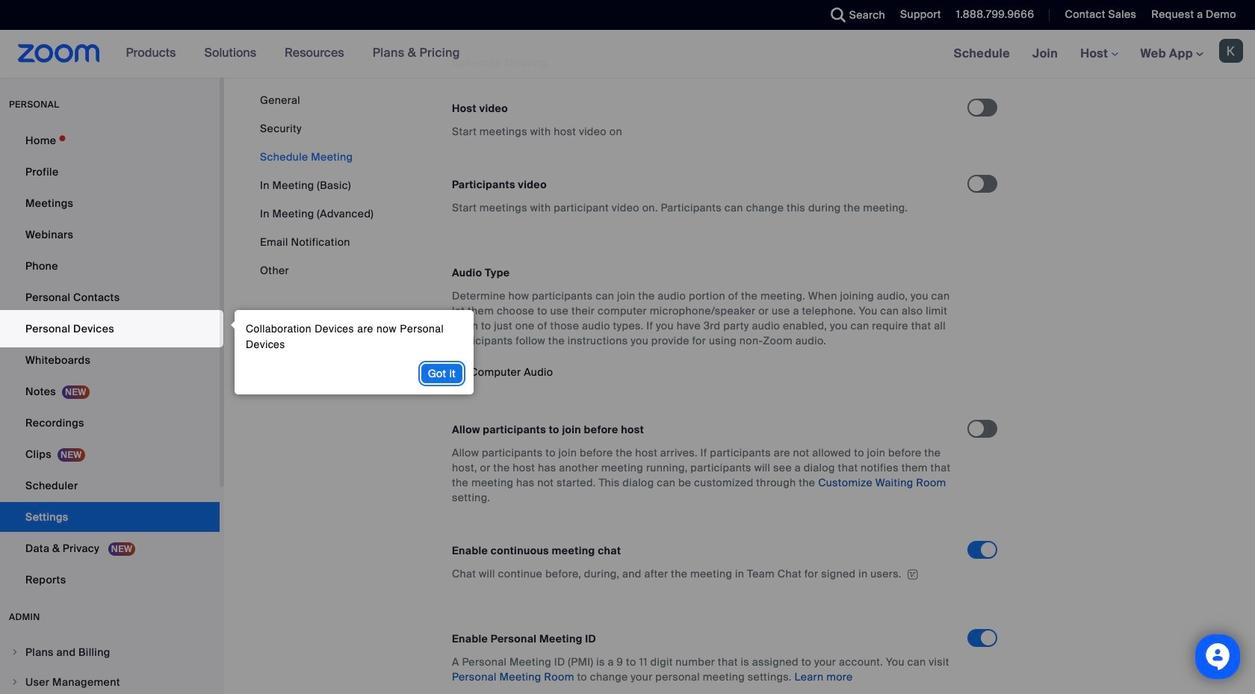 Task type: describe. For each thing, give the bounding box(es) containing it.
chat with bot image
[[1205, 643, 1232, 674]]



Task type: vqa. For each thing, say whether or not it's contained in the screenshot.
the Chat with bot icon
yes



Task type: locate. For each thing, give the bounding box(es) containing it.
dialog
[[227, 310, 474, 395]]

meetings navigation
[[943, 30, 1255, 78]]

banner
[[0, 30, 1255, 78]]

menu bar
[[260, 93, 374, 278]]

product information navigation
[[115, 30, 471, 78]]



